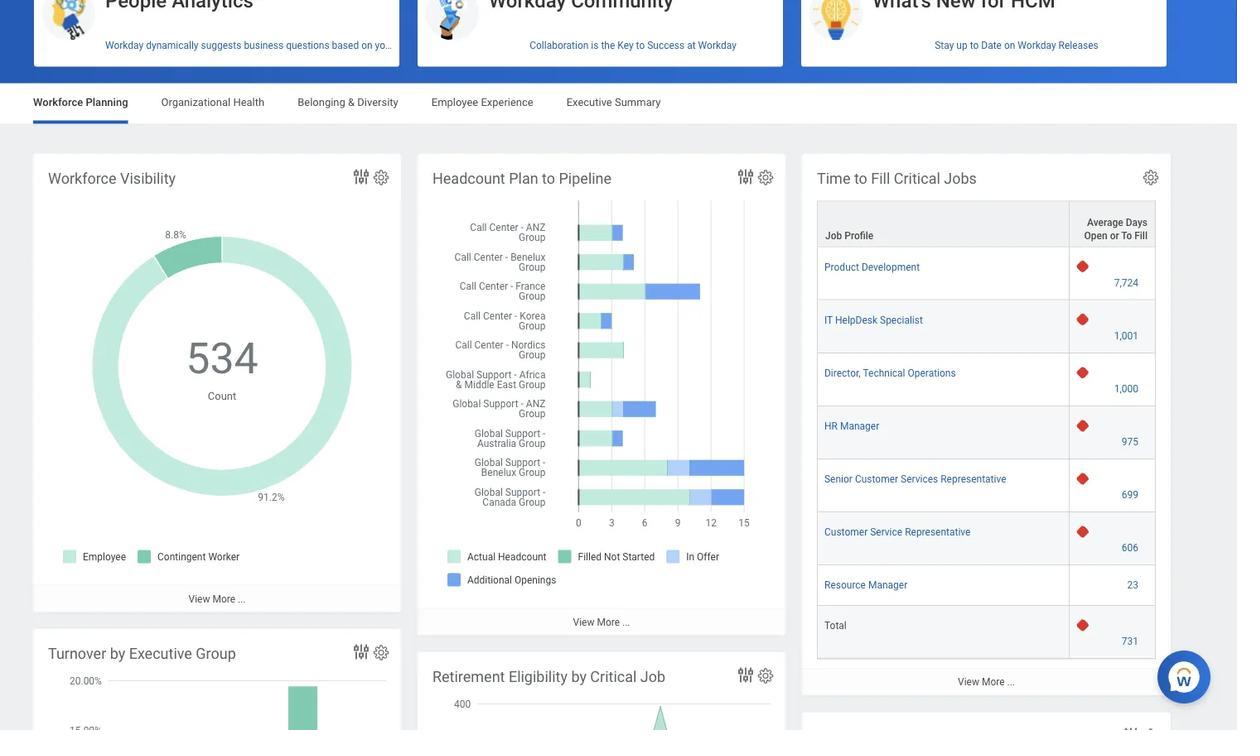Task type: locate. For each thing, give the bounding box(es) containing it.
is
[[591, 40, 599, 51]]

1 horizontal spatial configure and view chart data image
[[736, 167, 756, 187]]

... for to
[[622, 617, 630, 629]]

by right eligibility
[[571, 669, 587, 686]]

executive
[[567, 96, 612, 109], [129, 646, 192, 663]]

...
[[238, 594, 246, 605], [622, 617, 630, 629], [1007, 677, 1015, 689]]

resource manager
[[825, 580, 908, 592]]

customer right senior
[[855, 474, 898, 486]]

the
[[601, 40, 615, 51]]

configure headcount plan to pipeline image
[[757, 169, 775, 187]]

0 vertical spatial workforce
[[33, 96, 83, 109]]

senior customer services representative
[[825, 474, 1006, 486]]

critical for job
[[590, 669, 637, 686]]

row containing total
[[817, 607, 1156, 660]]

0 vertical spatial job
[[825, 230, 842, 242]]

director, technical operations link
[[825, 364, 956, 379]]

row containing product development
[[817, 247, 1156, 301]]

to
[[636, 40, 645, 51], [970, 40, 979, 51], [542, 170, 555, 187], [854, 170, 868, 187]]

manager for resource manager
[[868, 580, 908, 592]]

1 horizontal spatial critical
[[894, 170, 940, 187]]

jobs
[[944, 170, 977, 187]]

helpdesk
[[835, 315, 878, 326]]

1 horizontal spatial executive
[[567, 96, 612, 109]]

0 horizontal spatial configure and view chart data image
[[351, 643, 371, 663]]

job profile button
[[818, 202, 1069, 247]]

view more ... inside headcount plan to pipeline element
[[573, 617, 630, 629]]

operations
[[908, 368, 956, 379]]

director, technical operations
[[825, 368, 956, 379]]

workforce left visibility
[[48, 170, 116, 187]]

2 horizontal spatial workday
[[1018, 40, 1056, 51]]

turnover by executive group element
[[33, 629, 401, 731]]

job
[[825, 230, 842, 242], [640, 669, 666, 686]]

executive left group
[[129, 646, 192, 663]]

1 horizontal spatial view more ... link
[[418, 609, 786, 636]]

configure and view chart data image left configure workforce visibility "icon"
[[351, 167, 371, 187]]

fill down the days
[[1135, 230, 1148, 242]]

1,000
[[1114, 384, 1139, 395]]

8 row from the top
[[817, 566, 1156, 607]]

suggests
[[201, 40, 241, 51]]

6 row from the top
[[817, 460, 1156, 513]]

tab list
[[17, 84, 1221, 124]]

manager right resource
[[868, 580, 908, 592]]

0 vertical spatial configure and view chart data image
[[351, 167, 371, 187]]

plan
[[509, 170, 538, 187]]

stay
[[935, 40, 954, 51]]

1 horizontal spatial view more ...
[[573, 617, 630, 629]]

tab list containing workforce planning
[[17, 84, 1221, 124]]

manager right hr on the bottom of the page
[[840, 421, 879, 432]]

by right turnover
[[110, 646, 125, 663]]

senior customer services representative link
[[825, 471, 1006, 486]]

by
[[110, 646, 125, 663], [571, 669, 587, 686]]

more inside workforce visibility element
[[212, 594, 235, 605]]

2 horizontal spatial view more ... link
[[802, 669, 1171, 696]]

2 horizontal spatial ...
[[1007, 677, 1015, 689]]

to right the up on the right of the page
[[970, 40, 979, 51]]

7 row from the top
[[817, 513, 1156, 566]]

1 vertical spatial executive
[[129, 646, 192, 663]]

service
[[870, 527, 903, 539]]

0 horizontal spatial on
[[361, 40, 373, 51]]

0 vertical spatial more
[[212, 594, 235, 605]]

2 row from the top
[[817, 247, 1156, 301]]

... for fill
[[1007, 677, 1015, 689]]

on right date
[[1004, 40, 1015, 51]]

1 horizontal spatial on
[[1004, 40, 1015, 51]]

0 horizontal spatial critical
[[590, 669, 637, 686]]

0 horizontal spatial by
[[110, 646, 125, 663]]

0 horizontal spatial job
[[640, 669, 666, 686]]

hr
[[825, 421, 838, 432]]

1 workday from the left
[[105, 40, 144, 51]]

731
[[1122, 637, 1139, 648]]

3 workday from the left
[[1018, 40, 1056, 51]]

it helpdesk specialist link
[[825, 311, 923, 326]]

view inside headcount plan to pipeline element
[[573, 617, 595, 629]]

tenant
[[397, 40, 425, 51]]

workforce inside workforce visibility element
[[48, 170, 116, 187]]

1,001
[[1114, 330, 1139, 342]]

resource
[[825, 580, 866, 592]]

specialist
[[880, 315, 923, 326]]

group
[[196, 646, 236, 663]]

0 vertical spatial configure and view chart data image
[[736, 167, 756, 187]]

1 vertical spatial workforce
[[48, 170, 116, 187]]

1 vertical spatial more
[[597, 617, 620, 629]]

headcount plan to pipeline element
[[418, 154, 786, 636]]

workday right 'at'
[[698, 40, 737, 51]]

total
[[825, 621, 847, 632]]

1,001 button
[[1114, 330, 1141, 343]]

row containing resource manager
[[817, 566, 1156, 607]]

view more ...
[[189, 594, 246, 605], [573, 617, 630, 629], [958, 677, 1015, 689]]

1 horizontal spatial more
[[597, 617, 620, 629]]

retirement
[[433, 669, 505, 686]]

1 horizontal spatial job
[[825, 230, 842, 242]]

view inside workforce visibility element
[[189, 594, 210, 605]]

0 horizontal spatial view more ...
[[189, 594, 246, 605]]

1 horizontal spatial workday
[[698, 40, 737, 51]]

configure and view chart data image inside workforce visibility element
[[351, 167, 371, 187]]

1 vertical spatial critical
[[590, 669, 637, 686]]

configure turnover by executive group image
[[372, 644, 390, 663]]

configure and view chart data image left configure turnover by executive group icon
[[351, 643, 371, 663]]

to right key
[[636, 40, 645, 51]]

0 vertical spatial manager
[[840, 421, 879, 432]]

count
[[208, 390, 236, 402]]

configure skills gap analysis image
[[1142, 728, 1160, 731]]

employee
[[432, 96, 478, 109]]

0 horizontal spatial workday
[[105, 40, 144, 51]]

senior
[[825, 474, 853, 486]]

on
[[361, 40, 373, 51], [1004, 40, 1015, 51]]

it
[[825, 315, 833, 326]]

key
[[618, 40, 634, 51]]

2 vertical spatial ...
[[1007, 677, 1015, 689]]

configure and view chart data image
[[736, 167, 756, 187], [351, 643, 371, 663], [1121, 726, 1141, 731]]

23 button
[[1127, 579, 1141, 593]]

2 horizontal spatial more
[[982, 677, 1005, 689]]

manager
[[840, 421, 879, 432], [868, 580, 908, 592]]

configure and view chart data image left configure skills gap analysis image
[[1121, 726, 1141, 731]]

configure and view chart data image inside retirement eligibility by critical job element
[[736, 666, 756, 686]]

1 horizontal spatial view
[[573, 617, 595, 629]]

fill right time
[[871, 170, 890, 187]]

2 vertical spatial view
[[958, 677, 979, 689]]

9 row from the top
[[817, 607, 1156, 660]]

more inside headcount plan to pipeline element
[[597, 617, 620, 629]]

on left your
[[361, 40, 373, 51]]

customer left service
[[825, 527, 868, 539]]

turnover by executive group
[[48, 646, 236, 663]]

workforce inside tab list
[[33, 96, 83, 109]]

workforce for workforce visibility
[[48, 170, 116, 187]]

... inside time to fill critical jobs element
[[1007, 677, 1015, 689]]

1 vertical spatial configure and view chart data image
[[736, 666, 756, 686]]

view more ... inside time to fill critical jobs element
[[958, 677, 1015, 689]]

to inside collaboration is the key to success at workday link
[[636, 40, 645, 51]]

0 vertical spatial fill
[[871, 170, 890, 187]]

1 vertical spatial by
[[571, 669, 587, 686]]

2 horizontal spatial configure and view chart data image
[[1121, 726, 1141, 731]]

days
[[1126, 217, 1148, 228]]

collaboration
[[530, 40, 589, 51]]

0 horizontal spatial view
[[189, 594, 210, 605]]

workforce for workforce planning
[[33, 96, 83, 109]]

workforce
[[33, 96, 83, 109], [48, 170, 116, 187]]

job profile
[[825, 230, 874, 242]]

975
[[1122, 437, 1139, 448]]

&
[[348, 96, 355, 109]]

1 vertical spatial ...
[[622, 617, 630, 629]]

view
[[189, 594, 210, 605], [573, 617, 595, 629], [958, 677, 979, 689]]

configure and view chart data image left configure retirement eligibility by critical job icon
[[736, 666, 756, 686]]

organizational health
[[161, 96, 264, 109]]

2 horizontal spatial view
[[958, 677, 979, 689]]

critical left the jobs
[[894, 170, 940, 187]]

row containing director, technical operations
[[817, 354, 1156, 407]]

planning
[[86, 96, 128, 109]]

2 vertical spatial configure and view chart data image
[[1121, 726, 1141, 731]]

row containing senior customer services representative
[[817, 460, 1156, 513]]

to inside time to fill critical jobs element
[[854, 170, 868, 187]]

1 vertical spatial manager
[[868, 580, 908, 592]]

fill inside average days open or to fill
[[1135, 230, 1148, 242]]

representative right service
[[905, 527, 971, 539]]

2 horizontal spatial view more ...
[[958, 677, 1015, 689]]

... inside workforce visibility element
[[238, 594, 246, 605]]

0 horizontal spatial ...
[[238, 594, 246, 605]]

more for to
[[597, 617, 620, 629]]

2 vertical spatial more
[[982, 677, 1005, 689]]

configure and view chart data image
[[351, 167, 371, 187], [736, 666, 756, 686]]

3 row from the top
[[817, 301, 1156, 354]]

1 horizontal spatial by
[[571, 669, 587, 686]]

average
[[1087, 217, 1123, 228]]

resource manager link
[[825, 577, 908, 592]]

4 row from the top
[[817, 354, 1156, 407]]

workday left releases
[[1018, 40, 1056, 51]]

row containing average days open or to fill
[[817, 201, 1156, 247]]

0 horizontal spatial executive
[[129, 646, 192, 663]]

workday left dynamically
[[105, 40, 144, 51]]

... inside headcount plan to pipeline element
[[622, 617, 630, 629]]

2 workday from the left
[[698, 40, 737, 51]]

1 row from the top
[[817, 201, 1156, 247]]

workday inside stay up to date on workday releases link
[[1018, 40, 1056, 51]]

workday
[[105, 40, 144, 51], [698, 40, 737, 51], [1018, 40, 1056, 51]]

1 vertical spatial view more ...
[[573, 617, 630, 629]]

0 horizontal spatial more
[[212, 594, 235, 605]]

configure and view chart data image for workforce visibility
[[351, 167, 371, 187]]

configure and view chart data image inside headcount plan to pipeline element
[[736, 167, 756, 187]]

0 vertical spatial view
[[189, 594, 210, 605]]

5 row from the top
[[817, 407, 1156, 460]]

time to fill critical jobs
[[817, 170, 977, 187]]

view inside time to fill critical jobs element
[[958, 677, 979, 689]]

1 horizontal spatial ...
[[622, 617, 630, 629]]

0 vertical spatial customer
[[855, 474, 898, 486]]

average days open or to fill
[[1084, 217, 1148, 242]]

configure and view chart data image left configure headcount plan to pipeline image
[[736, 167, 756, 187]]

critical
[[894, 170, 940, 187], [590, 669, 637, 686]]

workforce visibility
[[48, 170, 176, 187]]

0 vertical spatial ...
[[238, 594, 246, 605]]

0 vertical spatial view more ...
[[189, 594, 246, 605]]

date
[[981, 40, 1002, 51]]

more inside time to fill critical jobs element
[[982, 677, 1005, 689]]

0 vertical spatial critical
[[894, 170, 940, 187]]

view more ... link for to
[[418, 609, 786, 636]]

row
[[817, 201, 1156, 247], [817, 247, 1156, 301], [817, 301, 1156, 354], [817, 354, 1156, 407], [817, 407, 1156, 460], [817, 460, 1156, 513], [817, 513, 1156, 566], [817, 566, 1156, 607], [817, 607, 1156, 660]]

1 horizontal spatial fill
[[1135, 230, 1148, 242]]

critical right eligibility
[[590, 669, 637, 686]]

more for fill
[[982, 677, 1005, 689]]

to right plan
[[542, 170, 555, 187]]

experience
[[481, 96, 533, 109]]

2 vertical spatial view more ...
[[958, 677, 1015, 689]]

hr manager
[[825, 421, 879, 432]]

row containing hr manager
[[817, 407, 1156, 460]]

1 on from the left
[[361, 40, 373, 51]]

representative
[[941, 474, 1006, 486], [905, 527, 971, 539]]

executive left summary
[[567, 96, 612, 109]]

0 horizontal spatial fill
[[871, 170, 890, 187]]

view more ... inside workforce visibility element
[[189, 594, 246, 605]]

2 on from the left
[[1004, 40, 1015, 51]]

workday inside collaboration is the key to success at workday link
[[698, 40, 737, 51]]

23
[[1127, 580, 1139, 592]]

1 horizontal spatial configure and view chart data image
[[736, 666, 756, 686]]

workforce left planning
[[33, 96, 83, 109]]

1 vertical spatial fill
[[1135, 230, 1148, 242]]

representative right the services
[[941, 474, 1006, 486]]

1 vertical spatial customer
[[825, 527, 868, 539]]

1 vertical spatial configure and view chart data image
[[351, 643, 371, 663]]

1 vertical spatial view
[[573, 617, 595, 629]]

0 vertical spatial executive
[[567, 96, 612, 109]]

to right time
[[854, 170, 868, 187]]

to
[[1122, 230, 1132, 242]]

0 horizontal spatial configure and view chart data image
[[351, 167, 371, 187]]



Task type: describe. For each thing, give the bounding box(es) containing it.
product development
[[825, 262, 920, 273]]

0 horizontal spatial view more ... link
[[33, 586, 401, 613]]

customer service representative
[[825, 527, 971, 539]]

view for fill
[[958, 677, 979, 689]]

configure and view chart data image for pipeline
[[736, 167, 756, 187]]

workforce visibility element
[[33, 154, 401, 613]]

turnover
[[48, 646, 106, 663]]

health
[[233, 96, 264, 109]]

0 vertical spatial representative
[[941, 474, 1006, 486]]

summary
[[615, 96, 661, 109]]

row containing it helpdesk specialist
[[817, 301, 1156, 354]]

1 vertical spatial representative
[[905, 527, 971, 539]]

collaboration is the key to success at workday link
[[418, 33, 783, 58]]

executive summary
[[567, 96, 661, 109]]

view for to
[[573, 617, 595, 629]]

retirement eligibility by critical job
[[433, 669, 666, 686]]

configure time to fill critical jobs image
[[1142, 169, 1160, 187]]

at
[[687, 40, 696, 51]]

collaboration is the key to success at workday
[[530, 40, 737, 51]]

it helpdesk specialist
[[825, 315, 923, 326]]

open
[[1084, 230, 1108, 242]]

retirement eligibility by critical job element
[[418, 653, 786, 731]]

699 button
[[1122, 489, 1141, 502]]

critical for jobs
[[894, 170, 940, 187]]

workday dynamically suggests business questions based on your tenant
[[105, 40, 425, 51]]

workday inside workday dynamically suggests business questions based on your tenant link
[[105, 40, 144, 51]]

eligibility
[[509, 669, 568, 686]]

headcount plan to pipeline
[[433, 170, 612, 187]]

0 vertical spatial by
[[110, 646, 125, 663]]

606
[[1122, 543, 1139, 554]]

configure workforce visibility image
[[372, 169, 390, 187]]

row containing customer service representative
[[817, 513, 1156, 566]]

configure retirement eligibility by critical job image
[[757, 668, 775, 686]]

releases
[[1059, 40, 1099, 51]]

975 button
[[1122, 436, 1141, 449]]

employee experience
[[432, 96, 533, 109]]

success
[[647, 40, 685, 51]]

diversity
[[357, 96, 398, 109]]

visibility
[[120, 170, 176, 187]]

headcount
[[433, 170, 505, 187]]

business
[[244, 40, 284, 51]]

configure and view chart data image for retirement eligibility by critical job
[[736, 666, 756, 686]]

job inside popup button
[[825, 230, 842, 242]]

director,
[[825, 368, 861, 379]]

606 button
[[1122, 542, 1141, 555]]

configure and view chart data image for group
[[351, 643, 371, 663]]

product development link
[[825, 258, 920, 273]]

profile
[[845, 230, 874, 242]]

average days open or to fill button
[[1070, 202, 1155, 247]]

7,724 button
[[1114, 276, 1141, 290]]

product
[[825, 262, 859, 273]]

534 count
[[186, 334, 258, 402]]

workforce planning
[[33, 96, 128, 109]]

belonging & diversity
[[298, 96, 398, 109]]

view more ... for to
[[573, 617, 630, 629]]

technical
[[863, 368, 905, 379]]

total element
[[825, 617, 847, 632]]

based
[[332, 40, 359, 51]]

up
[[957, 40, 968, 51]]

hr manager link
[[825, 418, 879, 432]]

699
[[1122, 490, 1139, 501]]

to inside headcount plan to pipeline element
[[542, 170, 555, 187]]

stay up to date on workday releases link
[[801, 33, 1167, 58]]

manager for hr manager
[[840, 421, 879, 432]]

executive inside tab list
[[567, 96, 612, 109]]

workday dynamically suggests business questions based on your tenant link
[[34, 33, 425, 58]]

7,724
[[1114, 277, 1139, 289]]

your
[[375, 40, 394, 51]]

services
[[901, 474, 938, 486]]

or
[[1110, 230, 1119, 242]]

belonging
[[298, 96, 345, 109]]

time to fill critical jobs element
[[802, 154, 1171, 696]]

questions
[[286, 40, 330, 51]]

organizational
[[161, 96, 231, 109]]

pipeline
[[559, 170, 612, 187]]

development
[[862, 262, 920, 273]]

view more ... for fill
[[958, 677, 1015, 689]]

dynamically
[[146, 40, 198, 51]]

customer service representative link
[[825, 524, 971, 539]]

534 button
[[186, 330, 261, 388]]

1,000 button
[[1114, 383, 1141, 396]]

view more ... link for fill
[[802, 669, 1171, 696]]

to inside stay up to date on workday releases link
[[970, 40, 979, 51]]

1 vertical spatial job
[[640, 669, 666, 686]]

534
[[186, 334, 258, 384]]

stay up to date on workday releases
[[935, 40, 1099, 51]]



Task type: vqa. For each thing, say whether or not it's contained in the screenshot.
benefits image
no



